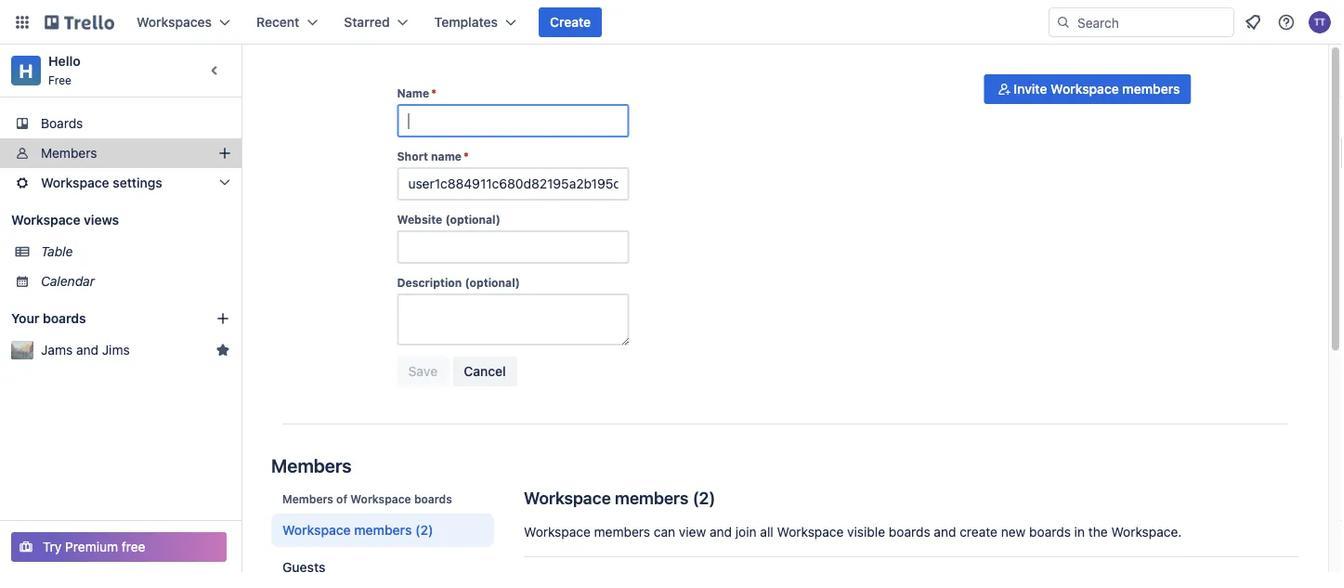 Task type: describe. For each thing, give the bounding box(es) containing it.
workspaces
[[137, 14, 212, 30]]

2
[[699, 488, 709, 508]]

search image
[[1057, 15, 1071, 30]]

boards link
[[0, 109, 242, 138]]

2 vertical spatial members
[[282, 493, 334, 506]]

members left the can
[[594, 525, 651, 540]]

h link
[[11, 56, 41, 85]]

1 vertical spatial members
[[271, 454, 352, 476]]

table
[[41, 244, 73, 259]]

sm image
[[996, 80, 1014, 99]]

create
[[550, 14, 591, 30]]

1 vertical spatial *
[[464, 150, 469, 163]]

boards up jams at the left bottom
[[43, 311, 86, 326]]

starred icon image
[[216, 343, 230, 358]]

workspace members can view and join all workspace visible boards and create new boards in the workspace.
[[524, 525, 1182, 540]]

boards
[[41, 116, 83, 131]]

members up the can
[[615, 488, 689, 508]]

organizationdetailform element
[[397, 85, 630, 394]]

members inside button
[[1123, 81, 1181, 97]]

Search field
[[1071, 8, 1234, 36]]

in
[[1075, 525, 1085, 540]]

your
[[11, 311, 39, 326]]

1 horizontal spatial and
[[710, 525, 732, 540]]

view
[[679, 525, 706, 540]]

visible
[[848, 525, 886, 540]]

free
[[122, 539, 145, 555]]

hello link
[[48, 53, 80, 69]]

your boards
[[11, 311, 86, 326]]

website
[[397, 213, 443, 226]]

workspace navigation collapse icon image
[[203, 58, 229, 84]]

0 horizontal spatial *
[[431, 86, 437, 99]]

description (optional)
[[397, 276, 520, 289]]

(
[[693, 488, 699, 508]]

try premium free
[[43, 539, 145, 555]]

workspace inside button
[[1051, 81, 1120, 97]]

primary element
[[0, 0, 1343, 45]]

invite workspace members
[[1014, 81, 1181, 97]]

short
[[397, 150, 428, 163]]

table link
[[41, 243, 230, 261]]

jams and jims
[[41, 342, 130, 358]]

cancel button
[[453, 357, 517, 387]]

name
[[431, 150, 462, 163]]

short name *
[[397, 150, 469, 163]]

0 horizontal spatial workspace members
[[282, 523, 412, 538]]

save
[[408, 364, 438, 379]]

description
[[397, 276, 462, 289]]

can
[[654, 525, 676, 540]]

views
[[84, 212, 119, 228]]

workspace views
[[11, 212, 119, 228]]

back to home image
[[45, 7, 114, 37]]

cancel
[[464, 364, 506, 379]]

h
[[19, 59, 33, 81]]

jams and jims link
[[41, 341, 208, 360]]

all
[[760, 525, 774, 540]]

add board image
[[216, 311, 230, 326]]

starred
[[344, 14, 390, 30]]



Task type: locate. For each thing, give the bounding box(es) containing it.
1 horizontal spatial workspace members
[[524, 488, 689, 508]]

invite workspace members button
[[984, 74, 1192, 104]]

recent button
[[245, 7, 329, 37]]

members of workspace boards
[[282, 493, 452, 506]]

settings
[[113, 175, 162, 190]]

name
[[397, 86, 430, 99]]

create
[[960, 525, 998, 540]]

(optional) for website (optional)
[[445, 213, 501, 226]]

2 horizontal spatial and
[[934, 525, 957, 540]]

(optional) right website
[[445, 213, 501, 226]]

boards left in
[[1030, 525, 1071, 540]]

your boards with 1 items element
[[11, 308, 188, 330]]

name *
[[397, 86, 437, 99]]

open information menu image
[[1278, 13, 1296, 32]]

( 2 )
[[693, 488, 716, 508]]

workspace.
[[1112, 525, 1182, 540]]

join
[[736, 525, 757, 540]]

None text field
[[397, 167, 630, 201], [397, 230, 630, 264], [397, 294, 630, 346], [397, 167, 630, 201], [397, 230, 630, 264], [397, 294, 630, 346]]

new
[[1002, 525, 1026, 540]]

workspace inside dropdown button
[[41, 175, 109, 190]]

(optional) for description (optional)
[[465, 276, 520, 289]]

templates button
[[423, 7, 528, 37]]

invite
[[1014, 81, 1048, 97]]

workspace settings
[[41, 175, 162, 190]]

members up of
[[271, 454, 352, 476]]

premium
[[65, 539, 118, 555]]

jims
[[102, 342, 130, 358]]

0 vertical spatial (optional)
[[445, 213, 501, 226]]

free
[[48, 73, 72, 86]]

members
[[1123, 81, 1181, 97], [615, 488, 689, 508], [354, 523, 412, 538], [594, 525, 651, 540]]

calendar
[[41, 274, 95, 289]]

None text field
[[397, 104, 630, 138]]

try
[[43, 539, 62, 555]]

boards up (2)
[[414, 493, 452, 506]]

and inside jams and jims link
[[76, 342, 99, 358]]

create button
[[539, 7, 602, 37]]

(optional) right the description
[[465, 276, 520, 289]]

1 vertical spatial (optional)
[[465, 276, 520, 289]]

workspace members up the can
[[524, 488, 689, 508]]

0 vertical spatial workspace members
[[524, 488, 689, 508]]

0 notifications image
[[1242, 11, 1265, 33]]

workspace members down of
[[282, 523, 412, 538]]

jams
[[41, 342, 73, 358]]

boards
[[43, 311, 86, 326], [414, 493, 452, 506], [889, 525, 931, 540], [1030, 525, 1071, 540]]

(optional)
[[445, 213, 501, 226], [465, 276, 520, 289]]

hello
[[48, 53, 80, 69]]

try premium free button
[[11, 532, 227, 562]]

members
[[41, 145, 97, 161], [271, 454, 352, 476], [282, 493, 334, 506]]

of
[[336, 493, 348, 506]]

templates
[[435, 14, 498, 30]]

terry turtle (terryturtle) image
[[1309, 11, 1332, 33]]

and left jims
[[76, 342, 99, 358]]

workspace settings button
[[0, 168, 242, 198]]

and
[[76, 342, 99, 358], [710, 525, 732, 540], [934, 525, 957, 540]]

starred button
[[333, 7, 420, 37]]

0 vertical spatial *
[[431, 86, 437, 99]]

)
[[709, 488, 716, 508]]

workspace
[[1051, 81, 1120, 97], [41, 175, 109, 190], [11, 212, 80, 228], [524, 488, 611, 508], [351, 493, 411, 506], [282, 523, 351, 538], [524, 525, 591, 540], [777, 525, 844, 540]]

(2)
[[415, 523, 433, 538]]

1 vertical spatial workspace members
[[282, 523, 412, 538]]

save button
[[397, 357, 449, 387]]

0 vertical spatial members
[[41, 145, 97, 161]]

members link
[[0, 138, 242, 168]]

the
[[1089, 525, 1108, 540]]

website (optional)
[[397, 213, 501, 226]]

and left create
[[934, 525, 957, 540]]

workspace members
[[524, 488, 689, 508], [282, 523, 412, 538]]

members down members of workspace boards
[[354, 523, 412, 538]]

members down search field
[[1123, 81, 1181, 97]]

0 horizontal spatial and
[[76, 342, 99, 358]]

recent
[[257, 14, 299, 30]]

*
[[431, 86, 437, 99], [464, 150, 469, 163]]

workspaces button
[[125, 7, 242, 37]]

hello free
[[48, 53, 80, 86]]

members left of
[[282, 493, 334, 506]]

calendar link
[[41, 272, 230, 291]]

boards right visible
[[889, 525, 931, 540]]

members down boards
[[41, 145, 97, 161]]

and left the join
[[710, 525, 732, 540]]

1 horizontal spatial *
[[464, 150, 469, 163]]



Task type: vqa. For each thing, say whether or not it's contained in the screenshot.
top this
no



